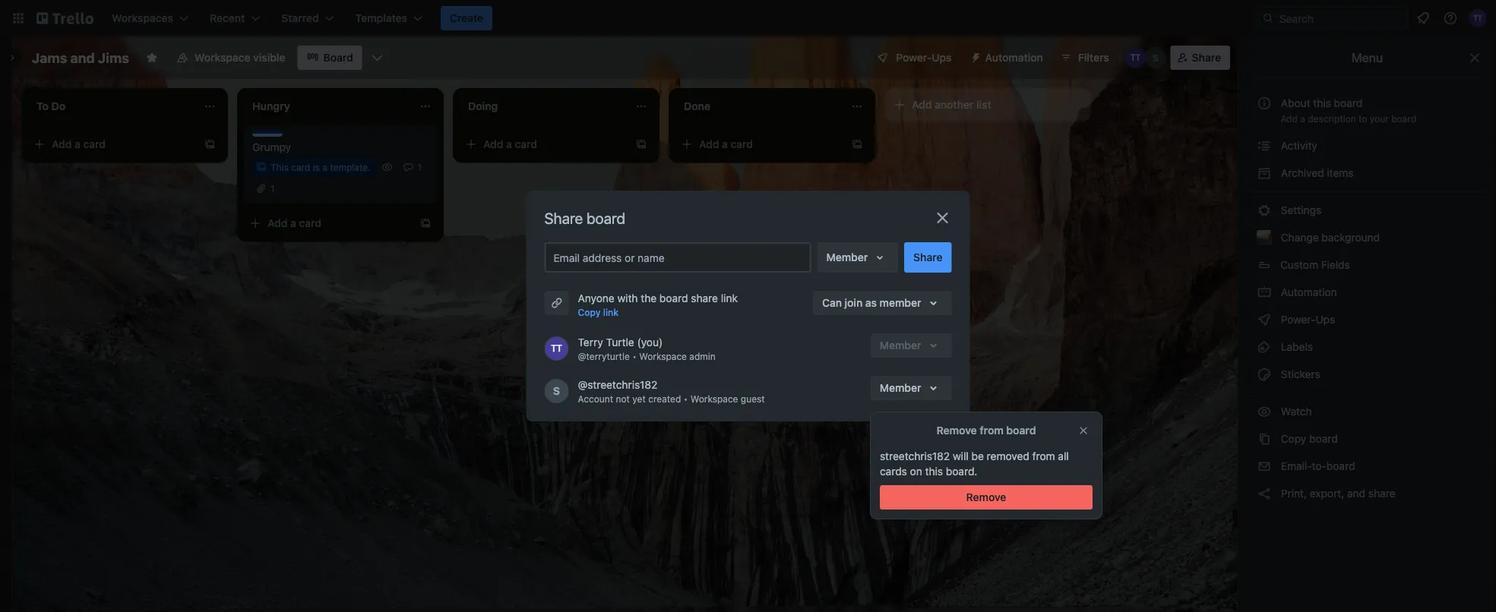 Task type: vqa. For each thing, say whether or not it's contained in the screenshot.
BOARD image at the top left of page
no



Task type: describe. For each thing, give the bounding box(es) containing it.
add another list button
[[885, 88, 1091, 122]]

settings
[[1278, 204, 1322, 217]]

cards
[[880, 465, 907, 478]]

about
[[1281, 97, 1311, 109]]

board link
[[298, 46, 362, 70]]

change background
[[1278, 231, 1380, 244]]

0 vertical spatial from
[[980, 424, 1004, 437]]

1 horizontal spatial create from template… image
[[420, 217, 432, 230]]

terry
[[578, 336, 603, 349]]

as
[[866, 297, 877, 309]]

yet
[[633, 394, 646, 404]]

automation link
[[1248, 280, 1487, 305]]

sm image for labels
[[1257, 340, 1272, 355]]

create
[[450, 12, 483, 24]]

watch link
[[1248, 400, 1487, 424]]

is
[[313, 162, 320, 173]]

archived items link
[[1248, 161, 1487, 185]]

add for second create from template… icon from right
[[483, 138, 503, 150]]

join
[[845, 297, 863, 309]]

2 create from template… image from the left
[[851, 138, 863, 150]]

jams
[[32, 49, 67, 66]]

power-ups inside 'power-ups' link
[[1278, 313, 1338, 326]]

1 vertical spatial ups
[[1316, 313, 1335, 326]]

grumpy
[[252, 141, 291, 154]]

s button
[[1145, 47, 1166, 68]]

items
[[1327, 167, 1354, 179]]

sm image for stickers
[[1257, 367, 1272, 382]]

watch
[[1278, 405, 1315, 418]]

member for member popup button
[[880, 382, 921, 394]]

will
[[953, 450, 969, 463]]

template.
[[330, 162, 371, 173]]

workspace inside workspace visible button
[[194, 51, 250, 64]]

0 horizontal spatial terry turtle (terryturtle) image
[[545, 337, 569, 361]]

close image
[[934, 209, 952, 227]]

copy board
[[1278, 433, 1338, 445]]

sm image inside automation button
[[964, 46, 985, 67]]

0 notifications image
[[1414, 9, 1433, 27]]

on
[[910, 465, 922, 478]]

all
[[1058, 450, 1069, 463]]

anyone
[[578, 292, 615, 305]]

stickers link
[[1248, 363, 1487, 387]]

member for member dropdown button
[[826, 251, 868, 264]]

account
[[578, 394, 613, 404]]

switch to… image
[[11, 11, 26, 26]]

0 horizontal spatial create from template… image
[[204, 138, 216, 150]]

member button
[[871, 376, 952, 401]]

archived items
[[1278, 167, 1354, 179]]

sm image for watch
[[1257, 404, 1272, 420]]

@streetchris182 account not yet created • workspace guest
[[578, 379, 765, 404]]

0 vertical spatial 1
[[418, 162, 422, 173]]

share for the leftmost share button
[[914, 251, 943, 264]]

add for create from template… image to the left
[[52, 138, 72, 150]]

export,
[[1310, 488, 1345, 500]]

filters
[[1078, 51, 1109, 64]]

background
[[1322, 231, 1380, 244]]

labels
[[1278, 341, 1313, 353]]

board
[[323, 51, 353, 64]]

add for rightmost create from template… image
[[268, 217, 288, 230]]

email-
[[1281, 460, 1312, 473]]

copy board link
[[1248, 427, 1487, 451]]

be
[[972, 450, 984, 463]]

0 horizontal spatial share button
[[905, 242, 952, 273]]

this
[[271, 162, 289, 173]]

automation button
[[964, 46, 1052, 70]]

sm image for email-to-board
[[1257, 459, 1272, 474]]

print, export, and share link
[[1248, 482, 1487, 506]]

can join as member
[[822, 297, 921, 309]]

• inside "terry turtle (you) @terryturtle • workspace admin"
[[632, 351, 637, 362]]

custom fields button
[[1248, 253, 1487, 277]]

activity link
[[1248, 134, 1487, 158]]

0 vertical spatial share
[[1192, 51, 1221, 64]]

share for share board
[[545, 209, 583, 227]]

Search field
[[1274, 7, 1407, 30]]

with
[[617, 292, 638, 305]]

board.
[[946, 465, 978, 478]]

created
[[648, 394, 681, 404]]

1 horizontal spatial automation
[[1278, 286, 1337, 299]]

star or unstar board image
[[146, 52, 158, 64]]

can join as member button
[[813, 291, 952, 315]]

labels link
[[1248, 335, 1487, 359]]

add inside button
[[912, 98, 932, 111]]

1 horizontal spatial and
[[1348, 488, 1366, 500]]

remove for remove from board
[[937, 424, 977, 437]]

automation inside button
[[985, 51, 1043, 64]]

search image
[[1262, 12, 1274, 24]]

removed
[[987, 450, 1030, 463]]

Board name text field
[[24, 46, 137, 70]]

fields
[[1321, 259, 1350, 271]]

email-to-board link
[[1248, 454, 1487, 479]]

to-
[[1312, 460, 1327, 473]]

streetchris182
[[880, 450, 950, 463]]

stickers
[[1278, 368, 1321, 381]]

sm image for archived items
[[1257, 166, 1272, 181]]

change background link
[[1248, 226, 1487, 250]]

menu
[[1352, 51, 1383, 65]]

sm image for automation
[[1257, 285, 1272, 300]]

list
[[977, 98, 992, 111]]

board inside anyone with the board share link copy link
[[660, 292, 688, 305]]

streetchris182 will be removed from all cards on this board.
[[880, 450, 1069, 478]]

1 vertical spatial 1
[[271, 183, 275, 194]]

admin
[[690, 351, 716, 362]]

board inside 'link'
[[1310, 433, 1338, 445]]

workspace visible
[[194, 51, 285, 64]]

visible
[[253, 51, 285, 64]]

archived
[[1281, 167, 1324, 179]]

share inside anyone with the board share link copy link
[[691, 292, 718, 305]]

create button
[[441, 6, 493, 30]]

@terryturtle
[[578, 351, 630, 362]]

remove from board
[[937, 424, 1036, 437]]

anyone with the board share link copy link
[[578, 292, 738, 318]]

sm image for copy board
[[1257, 432, 1272, 447]]

copy inside 'link'
[[1281, 433, 1307, 445]]

• inside @streetchris182 account not yet created • workspace guest
[[684, 394, 688, 404]]

from inside streetchris182 will be removed from all cards on this board.
[[1033, 450, 1055, 463]]



Task type: locate. For each thing, give the bounding box(es) containing it.
• down turtle
[[632, 351, 637, 362]]

share
[[691, 292, 718, 305], [1369, 488, 1396, 500]]

1 horizontal spatial copy
[[1281, 433, 1307, 445]]

power-ups inside power-ups button
[[896, 51, 952, 64]]

0 vertical spatial share button
[[1171, 46, 1230, 70]]

power- inside button
[[896, 51, 932, 64]]

streetchris182 (streetchris182) image
[[545, 379, 569, 404]]

settings link
[[1248, 198, 1487, 223]]

0 horizontal spatial copy
[[578, 307, 601, 318]]

0 vertical spatial copy
[[578, 307, 601, 318]]

member
[[880, 297, 921, 309]]

from up "be"
[[980, 424, 1004, 437]]

copy inside anyone with the board share link copy link
[[578, 307, 601, 318]]

sm image
[[1257, 166, 1272, 181], [1257, 203, 1272, 218], [1257, 285, 1272, 300], [1257, 340, 1272, 355], [1257, 404, 1272, 420], [1257, 432, 1272, 447]]

0 horizontal spatial this
[[925, 465, 943, 478]]

0 vertical spatial power-ups
[[896, 51, 952, 64]]

remove down streetchris182 will be removed from all cards on this board.
[[966, 491, 1006, 504]]

custom fields
[[1281, 259, 1350, 271]]

share button down close image
[[905, 242, 952, 273]]

close popover image
[[1078, 425, 1090, 437]]

2 vertical spatial share
[[914, 251, 943, 264]]

0 horizontal spatial from
[[980, 424, 1004, 437]]

1 horizontal spatial power-ups
[[1278, 313, 1338, 326]]

Email address or name text field
[[554, 247, 808, 268]]

s
[[1153, 52, 1159, 63], [553, 385, 560, 397]]

0 horizontal spatial s
[[553, 385, 560, 397]]

1 horizontal spatial s
[[1153, 52, 1159, 63]]

0 horizontal spatial •
[[632, 351, 637, 362]]

1 vertical spatial •
[[684, 394, 688, 404]]

1 vertical spatial share
[[545, 209, 583, 227]]

0 vertical spatial link
[[721, 292, 738, 305]]

and down email-to-board link
[[1348, 488, 1366, 500]]

0 vertical spatial this
[[1314, 97, 1331, 109]]

sm image inside email-to-board link
[[1257, 459, 1272, 474]]

0 horizontal spatial member
[[826, 251, 868, 264]]

0 vertical spatial terry turtle (terryturtle) image
[[1469, 9, 1487, 27]]

workspace
[[194, 51, 250, 64], [639, 351, 687, 362], [691, 394, 738, 404]]

and
[[70, 49, 95, 66], [1348, 488, 1366, 500]]

link
[[721, 292, 738, 305], [603, 307, 619, 318]]

workspace inside "terry turtle (you) @terryturtle • workspace admin"
[[639, 351, 687, 362]]

1 sm image from the top
[[1257, 166, 1272, 181]]

jims
[[98, 49, 129, 66]]

power-ups link
[[1248, 308, 1487, 332]]

workspace left guest
[[691, 394, 738, 404]]

sm image inside copy board 'link'
[[1257, 432, 1272, 447]]

1 vertical spatial power-
[[1281, 313, 1316, 326]]

open information menu image
[[1443, 11, 1458, 26]]

from left all
[[1033, 450, 1055, 463]]

2 vertical spatial workspace
[[691, 394, 738, 404]]

this inside streetchris182 will be removed from all cards on this board.
[[925, 465, 943, 478]]

0 vertical spatial ups
[[932, 51, 952, 64]]

s for streetchris182 (streetchris182) image
[[1153, 52, 1159, 63]]

remove up 'will'
[[937, 424, 977, 437]]

1 horizontal spatial workspace
[[639, 351, 687, 362]]

this card is a template.
[[271, 162, 371, 173]]

member
[[826, 251, 868, 264], [880, 382, 921, 394]]

terry turtle (terryturtle) image right open information menu image
[[1469, 9, 1487, 27]]

1 vertical spatial share button
[[905, 242, 952, 273]]

1 vertical spatial remove
[[966, 491, 1006, 504]]

0 horizontal spatial automation
[[985, 51, 1043, 64]]

this inside about this board add a description to your board
[[1314, 97, 1331, 109]]

can
[[822, 297, 842, 309]]

this up description
[[1314, 97, 1331, 109]]

remove
[[937, 424, 977, 437], [966, 491, 1006, 504]]

color: blue, title: none image
[[252, 131, 283, 137]]

workspace left visible
[[194, 51, 250, 64]]

sm image for print, export, and share
[[1257, 486, 1272, 502]]

workspace visible button
[[167, 46, 295, 70]]

s inside image
[[1153, 52, 1159, 63]]

1 vertical spatial link
[[603, 307, 619, 318]]

sm image inside automation link
[[1257, 285, 1272, 300]]

2 horizontal spatial workspace
[[691, 394, 738, 404]]

remove inside button
[[966, 491, 1006, 504]]

0 horizontal spatial link
[[603, 307, 619, 318]]

1 vertical spatial from
[[1033, 450, 1055, 463]]

custom
[[1281, 259, 1319, 271]]

email-to-board
[[1278, 460, 1355, 473]]

power-
[[896, 51, 932, 64], [1281, 313, 1316, 326]]

@streetchris182
[[578, 379, 658, 391]]

1 right template.
[[418, 162, 422, 173]]

1 vertical spatial and
[[1348, 488, 1366, 500]]

member up join at right
[[826, 251, 868, 264]]

terry turtle (terryturtle) image left terry
[[545, 337, 569, 361]]

3 sm image from the top
[[1257, 285, 1272, 300]]

1 horizontal spatial create from template… image
[[851, 138, 863, 150]]

1 down this
[[271, 183, 275, 194]]

1 vertical spatial power-ups
[[1278, 313, 1338, 326]]

workspace down the (you)
[[639, 351, 687, 362]]

1 horizontal spatial terry turtle (terryturtle) image
[[1469, 9, 1487, 27]]

sm image for power-ups
[[1257, 312, 1272, 328]]

5 sm image from the top
[[1257, 404, 1272, 420]]

1 horizontal spatial share
[[1369, 488, 1396, 500]]

a inside about this board add a description to your board
[[1300, 113, 1306, 124]]

guest
[[741, 394, 765, 404]]

1 vertical spatial member
[[880, 382, 921, 394]]

remove button
[[880, 486, 1093, 510]]

1 horizontal spatial share button
[[1171, 46, 1230, 70]]

0 horizontal spatial workspace
[[194, 51, 250, 64]]

ups inside button
[[932, 51, 952, 64]]

share board
[[545, 209, 626, 227]]

0 horizontal spatial create from template… image
[[635, 138, 648, 150]]

1 horizontal spatial this
[[1314, 97, 1331, 109]]

1 vertical spatial copy
[[1281, 433, 1307, 445]]

your
[[1370, 113, 1389, 124]]

0 vertical spatial workspace
[[194, 51, 250, 64]]

4 sm image from the top
[[1257, 340, 1272, 355]]

member inside dropdown button
[[826, 251, 868, 264]]

0 horizontal spatial power-ups
[[896, 51, 952, 64]]

1 vertical spatial automation
[[1278, 286, 1337, 299]]

change
[[1281, 231, 1319, 244]]

terry turtle (you) @terryturtle • workspace admin
[[578, 336, 716, 362]]

activity
[[1278, 139, 1318, 152]]

share button right s button
[[1171, 46, 1230, 70]]

link down anyone
[[603, 307, 619, 318]]

power- up add another list on the top of the page
[[896, 51, 932, 64]]

link down email address or name text field at the top of page
[[721, 292, 738, 305]]

1 horizontal spatial ups
[[1316, 313, 1335, 326]]

1 horizontal spatial •
[[684, 394, 688, 404]]

s left account
[[553, 385, 560, 397]]

share down email address or name text field at the top of page
[[691, 292, 718, 305]]

filters button
[[1055, 46, 1114, 70]]

sm image inside "watch" link
[[1257, 404, 1272, 420]]

power-ups button
[[866, 46, 961, 70]]

not
[[616, 394, 630, 404]]

0 vertical spatial power-
[[896, 51, 932, 64]]

power-ups up labels
[[1278, 313, 1338, 326]]

sm image inside 'power-ups' link
[[1257, 312, 1272, 328]]

this right on at the right
[[925, 465, 943, 478]]

workspace inside @streetchris182 account not yet created • workspace guest
[[691, 394, 738, 404]]

1
[[418, 162, 422, 173], [271, 183, 275, 194]]

and inside text field
[[70, 49, 95, 66]]

• right 'created'
[[684, 394, 688, 404]]

ups down automation link
[[1316, 313, 1335, 326]]

share
[[1192, 51, 1221, 64], [545, 209, 583, 227], [914, 251, 943, 264]]

1 create from template… image from the left
[[635, 138, 648, 150]]

remove for remove
[[966, 491, 1006, 504]]

terry turtle (terryturtle) image
[[1469, 9, 1487, 27], [545, 337, 569, 361]]

s inside icon
[[553, 385, 560, 397]]

a
[[1300, 113, 1306, 124], [75, 138, 80, 150], [506, 138, 512, 150], [722, 138, 728, 150], [323, 162, 328, 173], [290, 217, 296, 230]]

add another list
[[912, 98, 992, 111]]

and left jims
[[70, 49, 95, 66]]

add a card
[[52, 138, 106, 150], [483, 138, 537, 150], [699, 138, 753, 150], [268, 217, 322, 230]]

sm image inside "archived items" link
[[1257, 166, 1272, 181]]

0 horizontal spatial power-
[[896, 51, 932, 64]]

1 vertical spatial this
[[925, 465, 943, 478]]

ups up add another list on the top of the page
[[932, 51, 952, 64]]

create from template… image
[[204, 138, 216, 150], [420, 217, 432, 230]]

description
[[1308, 113, 1356, 124]]

1 horizontal spatial share
[[914, 251, 943, 264]]

0 vertical spatial share
[[691, 292, 718, 305]]

sm image for activity
[[1257, 138, 1272, 154]]

add for 2nd create from template… icon from the left
[[699, 138, 719, 150]]

turtle
[[606, 336, 634, 349]]

0 vertical spatial s
[[1153, 52, 1159, 63]]

0 horizontal spatial ups
[[932, 51, 952, 64]]

share button
[[1171, 46, 1230, 70], [905, 242, 952, 273]]

primary element
[[0, 0, 1496, 36]]

0 horizontal spatial 1
[[271, 183, 275, 194]]

1 horizontal spatial power-
[[1281, 313, 1316, 326]]

0 vertical spatial •
[[632, 351, 637, 362]]

sm image inside the print, export, and share link
[[1257, 486, 1272, 502]]

automation down custom fields
[[1278, 286, 1337, 299]]

sm image for settings
[[1257, 203, 1272, 218]]

1 vertical spatial workspace
[[639, 351, 687, 362]]

sm image
[[964, 46, 985, 67], [1257, 138, 1272, 154], [1257, 312, 1272, 328], [1257, 367, 1272, 382], [1257, 459, 1272, 474], [1257, 486, 1272, 502]]

1 horizontal spatial 1
[[418, 162, 422, 173]]

power-ups up add another list on the top of the page
[[896, 51, 952, 64]]

sm image inside labels link
[[1257, 340, 1272, 355]]

1 horizontal spatial from
[[1033, 450, 1055, 463]]

sm image inside the stickers link
[[1257, 367, 1272, 382]]

customize views image
[[370, 50, 385, 65]]

automation
[[985, 51, 1043, 64], [1278, 286, 1337, 299]]

s right terry turtle (terryturtle) image
[[1153, 52, 1159, 63]]

2 horizontal spatial share
[[1192, 51, 1221, 64]]

from
[[980, 424, 1004, 437], [1033, 450, 1055, 463]]

copy link button
[[578, 305, 619, 320]]

the
[[641, 292, 657, 305]]

0 vertical spatial automation
[[985, 51, 1043, 64]]

0 vertical spatial and
[[70, 49, 95, 66]]

6 sm image from the top
[[1257, 432, 1272, 447]]

copy down anyone
[[578, 307, 601, 318]]

0 vertical spatial create from template… image
[[204, 138, 216, 150]]

streetchris182 (streetchris182) image
[[1145, 47, 1166, 68]]

•
[[632, 351, 637, 362], [684, 394, 688, 404]]

grumpy link
[[252, 140, 429, 155]]

board
[[1334, 97, 1363, 109], [1392, 113, 1417, 124], [587, 209, 626, 227], [660, 292, 688, 305], [1007, 424, 1036, 437], [1310, 433, 1338, 445], [1327, 460, 1355, 473]]

1 horizontal spatial member
[[880, 382, 921, 394]]

1 vertical spatial s
[[553, 385, 560, 397]]

card
[[83, 138, 106, 150], [515, 138, 537, 150], [731, 138, 753, 150], [291, 162, 310, 173], [299, 217, 322, 230]]

1 vertical spatial terry turtle (terryturtle) image
[[545, 337, 569, 361]]

s for streetchris182 (streetchris182) icon
[[553, 385, 560, 397]]

1 vertical spatial share
[[1369, 488, 1396, 500]]

power-ups
[[896, 51, 952, 64], [1278, 313, 1338, 326]]

sm image inside settings link
[[1257, 203, 1272, 218]]

add
[[912, 98, 932, 111], [1281, 113, 1298, 124], [52, 138, 72, 150], [483, 138, 503, 150], [699, 138, 719, 150], [268, 217, 288, 230]]

copy up email-
[[1281, 433, 1307, 445]]

0 horizontal spatial share
[[545, 209, 583, 227]]

automation up the add another list button
[[985, 51, 1043, 64]]

member inside popup button
[[880, 382, 921, 394]]

1 horizontal spatial link
[[721, 292, 738, 305]]

2 sm image from the top
[[1257, 203, 1272, 218]]

sm image inside activity link
[[1257, 138, 1272, 154]]

power- up labels
[[1281, 313, 1316, 326]]

print,
[[1281, 488, 1307, 500]]

member up streetchris182
[[880, 382, 921, 394]]

jams and jims
[[32, 49, 129, 66]]

add a card button
[[27, 132, 198, 157], [459, 132, 629, 157], [675, 132, 845, 157], [243, 211, 413, 236]]

0 vertical spatial member
[[826, 251, 868, 264]]

0 horizontal spatial share
[[691, 292, 718, 305]]

(you)
[[637, 336, 663, 349]]

another
[[935, 98, 974, 111]]

0 horizontal spatial and
[[70, 49, 95, 66]]

print, export, and share
[[1278, 488, 1396, 500]]

0 vertical spatial remove
[[937, 424, 977, 437]]

member button
[[817, 242, 898, 273]]

share down email-to-board link
[[1369, 488, 1396, 500]]

add inside about this board add a description to your board
[[1281, 113, 1298, 124]]

create from template… image
[[635, 138, 648, 150], [851, 138, 863, 150]]

terry turtle (terryturtle) image
[[1125, 47, 1147, 68]]

1 vertical spatial create from template… image
[[420, 217, 432, 230]]



